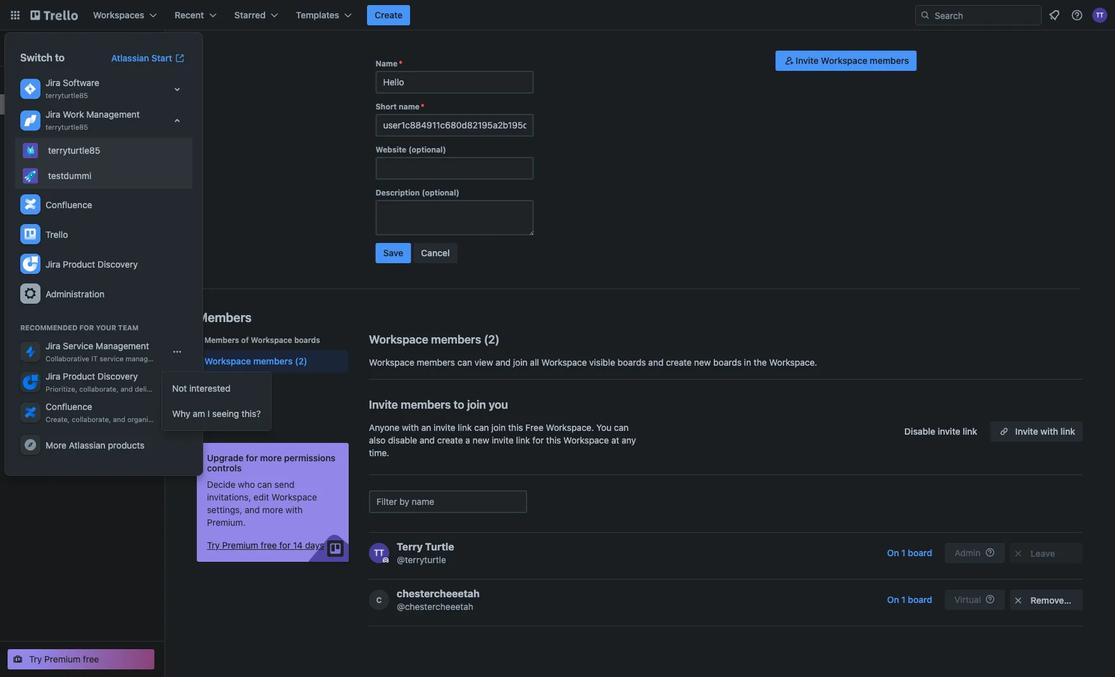 Task type: locate. For each thing, give the bounding box(es) containing it.
members down boards
[[28, 99, 66, 110]]

(
[[484, 332, 489, 346]]

1 vertical spatial on 1 board link
[[880, 590, 940, 611]]

workspace members down of
[[205, 356, 293, 367]]

on 1 board
[[888, 548, 933, 559], [888, 595, 933, 605]]

with inside anyone with an invite link can join this free workspace. you can also disable and create a new invite link for this workspace at any time.
[[402, 423, 419, 433]]

1 vertical spatial premium
[[44, 655, 81, 665]]

0 horizontal spatial try
[[29, 655, 42, 665]]

try for try premium free
[[29, 655, 42, 665]]

and inside the confluence create, collaborate, and organize your work
[[113, 416, 125, 424]]

0 notifications image
[[1048, 8, 1063, 23]]

1 vertical spatial collaborate,
[[72, 416, 111, 424]]

1 vertical spatial try
[[29, 655, 42, 665]]

on 1 board link for chestercheeetah
[[880, 590, 940, 611]]

link
[[458, 423, 472, 433], [963, 427, 978, 437], [1061, 427, 1076, 437], [516, 435, 530, 446]]

with inside button
[[1041, 427, 1059, 437]]

on 1 board left the virtual
[[888, 595, 933, 605]]

2 on 1 board link from the top
[[880, 590, 940, 611]]

1 jira from the top
[[46, 78, 60, 88]]

confluence for confluence
[[46, 199, 92, 210]]

to right the hello free on the top left of the page
[[55, 52, 65, 64]]

0 vertical spatial on 1 board link
[[880, 543, 940, 564]]

1 vertical spatial terryturtle85
[[46, 123, 88, 131]]

members
[[870, 55, 910, 66], [431, 332, 482, 346], [254, 356, 293, 367], [417, 358, 455, 368], [401, 398, 451, 411]]

1 vertical spatial workspace.
[[546, 423, 594, 433]]

0 vertical spatial discovery
[[98, 259, 138, 269]]

back to home image
[[30, 5, 78, 25]]

create button
[[367, 5, 410, 25]]

3 jira from the top
[[46, 259, 60, 269]]

1 1 from the top
[[902, 548, 906, 559]]

0 horizontal spatial join
[[467, 398, 486, 411]]

disable
[[905, 427, 936, 437]]

terryturtle85
[[46, 92, 88, 100], [46, 123, 88, 131], [48, 145, 100, 156]]

0 horizontal spatial *
[[399, 59, 403, 68]]

0 vertical spatial to
[[55, 52, 65, 64]]

2 horizontal spatial for
[[533, 435, 544, 446]]

product inside jira product discovery prioritize, collaborate, and deliver new ideas
[[63, 371, 95, 382]]

0 horizontal spatial for
[[246, 453, 258, 464]]

1 vertical spatial 1
[[902, 595, 906, 605]]

2 on from the top
[[888, 595, 900, 605]]

product inside jira product discovery link
[[63, 259, 95, 269]]

group
[[162, 372, 271, 431]]

1 horizontal spatial sm image
[[1013, 595, 1025, 607]]

try inside button
[[29, 655, 42, 665]]

jira for jira work management terryturtle85
[[46, 109, 60, 120]]

0 vertical spatial workspace.
[[770, 358, 818, 368]]

workspaces
[[93, 10, 144, 20]]

0 vertical spatial invite
[[796, 55, 819, 66]]

(optional) right website
[[409, 145, 446, 154]]

sm image inside remove… 'link'
[[1013, 595, 1025, 607]]

remove… link
[[1011, 590, 1084, 611]]

workspace inside "upgrade for more permissions controls decide who can send invitations, edit workspace settings, and more with premium."
[[272, 492, 317, 503]]

terryturtle85 down work
[[46, 123, 88, 131]]

management up terryturtle85 link
[[86, 109, 140, 120]]

2 board from the top
[[909, 595, 933, 605]]

invite inside 'button'
[[796, 55, 819, 66]]

terryturtle85 up 'testdummi'
[[48, 145, 100, 156]]

why am i seeing this? button
[[162, 402, 271, 427]]

join inside anyone with an invite link can join this free workspace. you can also disable and create a new invite link for this workspace at any time.
[[492, 423, 506, 433]]

members
[[28, 99, 66, 110], [197, 310, 252, 325], [205, 336, 239, 345]]

atlassian
[[111, 53, 149, 63], [69, 440, 106, 451]]

premium inside try premium free for 14 days button
[[222, 541, 258, 551]]

members inside "link"
[[28, 99, 66, 110]]

interested
[[189, 383, 231, 394]]

confluence down calendar
[[46, 199, 92, 210]]

0 vertical spatial free
[[33, 50, 49, 59]]

0 vertical spatial premium
[[222, 541, 258, 551]]

0 vertical spatial 1
[[902, 548, 906, 559]]

1 vertical spatial more
[[262, 505, 283, 516]]

1 vertical spatial for
[[246, 453, 258, 464]]

1 vertical spatial sm image
[[1013, 595, 1025, 607]]

None text field
[[376, 71, 534, 94], [376, 157, 534, 180], [376, 200, 534, 236], [376, 71, 534, 94], [376, 157, 534, 180], [376, 200, 534, 236]]

1 horizontal spatial premium
[[222, 541, 258, 551]]

0 horizontal spatial with
[[286, 505, 303, 516]]

1 vertical spatial free
[[83, 655, 99, 665]]

administration
[[46, 289, 105, 299]]

1 vertical spatial join
[[467, 398, 486, 411]]

workspace members left (
[[369, 332, 482, 346]]

0 vertical spatial on 1 board
[[888, 548, 933, 559]]

0 vertical spatial new
[[695, 358, 711, 368]]

jira up prioritize,
[[46, 371, 60, 382]]

administration link
[[15, 279, 193, 309]]

1 horizontal spatial invite
[[492, 435, 514, 446]]

1 vertical spatial (optional)
[[422, 188, 460, 197]]

2
[[489, 332, 496, 346]]

None text field
[[376, 114, 534, 137]]

jira inside jira product discovery prioritize, collaborate, and deliver new ideas
[[46, 371, 60, 382]]

0 vertical spatial sm image
[[784, 54, 796, 67]]

0 vertical spatial members
[[28, 99, 66, 110]]

1 horizontal spatial *
[[421, 102, 425, 111]]

and down an
[[420, 435, 435, 446]]

0 horizontal spatial free
[[83, 655, 99, 665]]

0 vertical spatial product
[[63, 259, 95, 269]]

product down jims on the top left
[[63, 259, 95, 269]]

1 vertical spatial invite
[[369, 398, 398, 411]]

invite right 'disable'
[[938, 427, 961, 437]]

discovery for jira product discovery prioritize, collaborate, and deliver new ideas
[[98, 371, 138, 382]]

product for jira product discovery
[[63, 259, 95, 269]]

1 vertical spatial to
[[454, 398, 465, 411]]

1 horizontal spatial this
[[547, 435, 561, 446]]

1 vertical spatial your
[[96, 324, 116, 332]]

product
[[63, 259, 95, 269], [63, 371, 95, 382]]

invite inside disable invite link 'button'
[[938, 427, 961, 437]]

*
[[399, 59, 403, 68], [421, 102, 425, 111]]

1 vertical spatial new
[[159, 385, 173, 394]]

permissions
[[284, 453, 336, 464]]

1 confluence from the top
[[46, 199, 92, 210]]

boards up trello on the left of page
[[29, 212, 59, 222]]

1 product from the top
[[63, 259, 95, 269]]

new left the ideas
[[159, 385, 173, 394]]

(optional)
[[409, 145, 446, 154], [422, 188, 460, 197]]

premium inside try premium free button
[[44, 655, 81, 665]]

1 vertical spatial on
[[888, 595, 900, 605]]

0 vertical spatial for
[[533, 435, 544, 446]]

more down the edit
[[262, 505, 283, 516]]

1 vertical spatial discovery
[[98, 371, 138, 382]]

view
[[475, 358, 494, 368]]

0 vertical spatial terryturtle85
[[46, 92, 88, 100]]

try
[[207, 541, 220, 551], [29, 655, 42, 665]]

management inside jira work management terryturtle85
[[86, 109, 140, 120]]

trello link
[[15, 220, 193, 250]]

can down you
[[475, 423, 489, 433]]

0 vertical spatial your
[[8, 212, 27, 222]]

on 1 board link
[[880, 543, 940, 564], [880, 590, 940, 611]]

new left in
[[695, 358, 711, 368]]

2 vertical spatial new
[[473, 435, 490, 446]]

website
[[376, 145, 407, 154]]

collaborate, up the confluence create, collaborate, and organize your work
[[79, 385, 119, 394]]

2 vertical spatial terryturtle85
[[48, 145, 100, 156]]

0 horizontal spatial premium
[[44, 655, 81, 665]]

management up service
[[96, 341, 149, 351]]

jira inside jira work management terryturtle85
[[46, 109, 60, 120]]

0 horizontal spatial workspace.
[[546, 423, 594, 433]]

confluence up create,
[[46, 402, 92, 412]]

sm image inside invite workspace members 'button'
[[784, 54, 796, 67]]

trello
[[46, 229, 68, 240]]

to left you
[[454, 398, 465, 411]]

recommended
[[20, 324, 78, 332]]

expand image
[[170, 82, 185, 97]]

boards right visible
[[618, 358, 646, 368]]

description
[[376, 188, 420, 197]]

1 vertical spatial confluence
[[46, 402, 92, 412]]

boards
[[29, 212, 59, 222], [294, 336, 320, 345], [618, 358, 646, 368], [714, 358, 742, 368]]

jira for jira software terryturtle85
[[46, 78, 60, 88]]

2 horizontal spatial with
[[1041, 427, 1059, 437]]

0 vertical spatial confluence
[[46, 199, 92, 210]]

prioritize,
[[46, 385, 77, 394]]

1 vertical spatial free
[[526, 423, 544, 433]]

invite right an
[[434, 423, 456, 433]]

0 vertical spatial join
[[514, 358, 528, 368]]

jira left work
[[46, 109, 60, 120]]

create
[[666, 358, 692, 368], [438, 435, 463, 446]]

1 vertical spatial workspace members
[[205, 356, 293, 367]]

on 1 board left 'admin'
[[888, 548, 933, 559]]

pending
[[205, 407, 239, 417]]

boards up (2)
[[294, 336, 320, 345]]

1 vertical spatial members
[[197, 310, 252, 325]]

jira down jams and jims
[[46, 259, 60, 269]]

jira inside jira service management collaborative it service management
[[46, 341, 60, 351]]

for inside button
[[279, 541, 291, 551]]

1 board from the top
[[909, 548, 933, 559]]

jira inside jira software terryturtle85
[[46, 78, 60, 88]]

premium.
[[207, 518, 246, 528]]

1 horizontal spatial to
[[454, 398, 465, 411]]

board left the virtual
[[909, 595, 933, 605]]

testdummi
[[48, 171, 91, 181]]

members inside invite workspace members 'button'
[[870, 55, 910, 66]]

sm image
[[784, 54, 796, 67], [1013, 595, 1025, 607]]

product down collaborative
[[63, 371, 95, 382]]

more up the send
[[260, 453, 282, 464]]

invite for invite members to join you
[[369, 398, 398, 411]]

1 vertical spatial board
[[909, 595, 933, 605]]

1 on 1 board link from the top
[[880, 543, 940, 564]]

@terryturtle
[[397, 555, 446, 566]]

collaborate, up more atlassian products
[[72, 416, 111, 424]]

organizationdetailform element
[[376, 58, 534, 269]]

0 vertical spatial on
[[888, 548, 900, 559]]

guests
[[205, 382, 234, 392]]

discovery inside jira product discovery prioritize, collaborate, and deliver new ideas
[[98, 371, 138, 382]]

management inside jira service management collaborative it service management
[[96, 341, 149, 351]]

free for try premium free
[[83, 655, 99, 665]]

1 vertical spatial on 1 board
[[888, 595, 933, 605]]

remove…
[[1031, 596, 1072, 606]]

workspace. left you
[[546, 423, 594, 433]]

boards left in
[[714, 358, 742, 368]]

management for jira work management
[[86, 109, 140, 120]]

atlassian left start
[[111, 53, 149, 63]]

4 jira from the top
[[46, 341, 60, 351]]

sm image
[[1013, 548, 1025, 560]]

0 vertical spatial try
[[207, 541, 220, 551]]

board for terry turtle
[[909, 548, 933, 559]]

2 vertical spatial join
[[492, 423, 506, 433]]

and down the edit
[[245, 505, 260, 516]]

2 horizontal spatial invite
[[1016, 427, 1039, 437]]

discovery down service
[[98, 371, 138, 382]]

and left organize
[[113, 416, 125, 424]]

invite right the a
[[492, 435, 514, 446]]

1 horizontal spatial join
[[492, 423, 506, 433]]

0 vertical spatial management
[[86, 109, 140, 120]]

confluence inside the confluence create, collaborate, and organize your work
[[46, 402, 92, 412]]

days
[[305, 541, 324, 551]]

1 vertical spatial product
[[63, 371, 95, 382]]

0 vertical spatial collaborate,
[[79, 385, 119, 394]]

settings image
[[23, 286, 38, 301]]

terryturtle85 down software
[[46, 92, 88, 100]]

0 vertical spatial board
[[909, 548, 933, 559]]

(optional) right description
[[422, 188, 460, 197]]

join left all
[[514, 358, 528, 368]]

can
[[458, 358, 473, 368], [475, 423, 489, 433], [614, 423, 629, 433], [258, 480, 272, 490]]

views
[[57, 145, 81, 155]]

1
[[902, 548, 906, 559], [902, 595, 906, 605]]

invite
[[434, 423, 456, 433], [938, 427, 961, 437], [492, 435, 514, 446]]

members up of
[[197, 310, 252, 325]]

free
[[33, 50, 49, 59], [526, 423, 544, 433]]

0 horizontal spatial new
[[159, 385, 173, 394]]

on 1 board link left 'admin'
[[880, 543, 940, 564]]

jira
[[46, 78, 60, 88], [46, 109, 60, 120], [46, 259, 60, 269], [46, 341, 60, 351], [46, 371, 60, 382]]

board left 'admin'
[[909, 548, 933, 559]]

workspace views
[[8, 145, 81, 155]]

2 confluence from the top
[[46, 402, 92, 412]]

discovery
[[98, 259, 138, 269], [98, 371, 138, 382]]

edit
[[254, 492, 269, 503]]

can up the edit
[[258, 480, 272, 490]]

sm image for remove… 'link'
[[1013, 595, 1025, 607]]

open information menu image
[[1072, 9, 1084, 22]]

0 horizontal spatial your
[[8, 212, 27, 222]]

1 horizontal spatial for
[[279, 541, 291, 551]]

1 vertical spatial create
[[438, 435, 463, 446]]

1 on from the top
[[888, 548, 900, 559]]

1 discovery from the top
[[98, 259, 138, 269]]

decide
[[207, 480, 236, 490]]

members left of
[[205, 336, 239, 345]]

deliver
[[135, 385, 157, 394]]

free inside button
[[83, 655, 99, 665]]

1 on 1 board from the top
[[888, 548, 933, 559]]

atlassian start
[[111, 53, 172, 63]]

2 1 from the top
[[902, 595, 906, 605]]

switch
[[20, 52, 53, 64]]

pending link
[[197, 401, 349, 424]]

1 horizontal spatial workspace.
[[770, 358, 818, 368]]

ideas
[[175, 385, 192, 394]]

0 vertical spatial free
[[261, 541, 277, 551]]

1 horizontal spatial free
[[261, 541, 277, 551]]

for
[[79, 324, 94, 332]]

anyone
[[369, 423, 400, 433]]

1 horizontal spatial workspace members
[[369, 332, 482, 346]]

on 1 board link left the virtual
[[880, 590, 940, 611]]

workspace inside 'button'
[[821, 55, 868, 66]]

confluence link
[[15, 190, 193, 220]]

discovery down trello link
[[98, 259, 138, 269]]

and left deliver
[[121, 385, 133, 394]]

any
[[622, 435, 637, 446]]

1 for chestercheeetah
[[902, 595, 906, 605]]

free inside button
[[261, 541, 277, 551]]

switch to
[[20, 52, 65, 64]]

with for anyone
[[402, 423, 419, 433]]

1 vertical spatial management
[[96, 341, 149, 351]]

0 vertical spatial this
[[509, 423, 523, 433]]

2 horizontal spatial invite
[[938, 427, 961, 437]]

1 horizontal spatial new
[[473, 435, 490, 446]]

join left you
[[467, 398, 486, 411]]

0 vertical spatial atlassian
[[111, 53, 149, 63]]

workspace. right the
[[770, 358, 818, 368]]

and
[[52, 233, 67, 244], [496, 358, 511, 368], [649, 358, 664, 368], [121, 385, 133, 394], [113, 416, 125, 424], [420, 435, 435, 446], [245, 505, 260, 516]]

jira down recommended
[[46, 341, 60, 351]]

why am i seeing this?
[[172, 409, 261, 419]]

5 jira from the top
[[46, 371, 60, 382]]

join down you
[[492, 423, 506, 433]]

upgrade
[[207, 453, 244, 464]]

2 on 1 board from the top
[[888, 595, 933, 605]]

jira for jira service management collaborative it service management
[[46, 341, 60, 351]]

jira product discovery link
[[15, 250, 193, 279]]

workspace members can view and join all workspace visible boards and create new boards in the workspace.
[[369, 358, 818, 368]]

try inside button
[[207, 541, 220, 551]]

atlassian right more
[[69, 440, 106, 451]]

1 horizontal spatial try
[[207, 541, 220, 551]]

virtual
[[955, 595, 982, 605]]

invite workspace members
[[796, 55, 910, 66]]

1 horizontal spatial free
[[526, 423, 544, 433]]

1 vertical spatial this
[[547, 435, 561, 446]]

it
[[91, 355, 98, 363]]

(optional) for website (optional)
[[409, 145, 446, 154]]

invite for invite with link
[[1016, 427, 1039, 437]]

starred button
[[227, 5, 286, 25]]

2 vertical spatial for
[[279, 541, 291, 551]]

invitations,
[[207, 492, 251, 503]]

0 horizontal spatial create
[[438, 435, 463, 446]]

2 jira from the top
[[46, 109, 60, 120]]

2 product from the top
[[63, 371, 95, 382]]

0 horizontal spatial invite
[[369, 398, 398, 411]]

1 horizontal spatial with
[[402, 423, 419, 433]]

new right the a
[[473, 435, 490, 446]]

who
[[238, 480, 255, 490]]

table
[[28, 166, 50, 177]]

send
[[275, 480, 295, 490]]

hello
[[33, 36, 55, 47]]

collaborate, inside jira product discovery prioritize, collaborate, and deliver new ideas
[[79, 385, 119, 394]]

0 vertical spatial (optional)
[[409, 145, 446, 154]]

workspace.
[[770, 358, 818, 368], [546, 423, 594, 433]]

new
[[695, 358, 711, 368], [159, 385, 173, 394], [473, 435, 490, 446]]

this member is an admin of this workspace. image
[[383, 558, 389, 564]]

jira service management options menu image
[[172, 347, 182, 357]]

admin button
[[946, 543, 1006, 564]]

jira down switch to
[[46, 78, 60, 88]]

free inside anyone with an invite link can join this free workspace. you can also disable and create a new invite link for this workspace at any time.
[[526, 423, 544, 433]]

invite inside button
[[1016, 427, 1039, 437]]

confluence for confluence create, collaborate, and organize your work
[[46, 402, 92, 412]]

work
[[63, 109, 84, 120]]

0 vertical spatial workspace members
[[369, 332, 482, 346]]

2 discovery from the top
[[98, 371, 138, 382]]

also
[[369, 435, 386, 446]]

members link
[[0, 94, 165, 115]]

free for try premium free for 14 days
[[261, 541, 277, 551]]



Task type: vqa. For each thing, say whether or not it's contained in the screenshot.
in on the bottom right
yes



Task type: describe. For each thing, give the bounding box(es) containing it.
you
[[489, 398, 508, 411]]

invite for invite workspace members
[[796, 55, 819, 66]]

templates button
[[289, 5, 360, 25]]

on 1 board link for terry turtle
[[880, 543, 940, 564]]

a
[[466, 435, 471, 446]]

calendar link
[[28, 186, 157, 198]]

templates
[[296, 10, 339, 20]]

more atlassian products
[[46, 440, 145, 451]]

discovery for jira product discovery
[[98, 259, 138, 269]]

management for jira service management
[[96, 341, 149, 351]]

for inside anyone with an invite link can join this free workspace. you can also disable and create a new invite link for this workspace at any time.
[[533, 435, 544, 446]]

board for chestercheeetah
[[909, 595, 933, 605]]

sm image for invite workspace members 'button'
[[784, 54, 796, 67]]

cancel button
[[414, 243, 458, 263]]

workspace. inside anyone with an invite link can join this free workspace. you can also disable and create a new invite link for this workspace at any time.
[[546, 423, 594, 433]]

atlassian start link
[[104, 48, 193, 68]]

description (optional)
[[376, 188, 460, 197]]

and left jims on the top left
[[52, 233, 67, 244]]

jams and jims link
[[28, 232, 142, 245]]

create inside anyone with an invite link can join this free workspace. you can also disable and create a new invite link for this workspace at any time.
[[438, 435, 463, 446]]

disable invite link button
[[897, 422, 986, 442]]

turtle
[[425, 541, 455, 553]]

hello free
[[33, 36, 55, 59]]

collapse image
[[170, 113, 185, 129]]

boards inside 'element'
[[29, 212, 59, 222]]

switch to… image
[[9, 9, 22, 22]]

hello link
[[33, 36, 55, 47]]

can inside "upgrade for more permissions controls decide who can send invitations, edit workspace settings, and more with premium."
[[258, 480, 272, 490]]

you
[[597, 423, 612, 433]]

team
[[118, 324, 139, 332]]

search image
[[921, 10, 931, 20]]

jira product discovery prioritize, collaborate, and deliver new ideas
[[46, 371, 192, 394]]

jira service management collaborative it service management
[[46, 341, 169, 363]]

with for invite
[[1041, 427, 1059, 437]]

confluence create, collaborate, and organize your work
[[46, 402, 191, 424]]

in
[[745, 358, 752, 368]]

0 horizontal spatial this
[[509, 423, 523, 433]]

0 horizontal spatial invite
[[434, 423, 456, 433]]

can left view
[[458, 358, 473, 368]]

upgrade for more permissions controls decide who can send invitations, edit workspace settings, and more with premium.
[[207, 453, 336, 528]]

boards
[[28, 79, 57, 89]]

terryturtle85 link
[[15, 138, 193, 163]]

virtual button
[[946, 590, 1006, 611]]

short
[[376, 102, 397, 111]]

visible
[[590, 358, 616, 368]]

@chestercheeetah
[[397, 602, 474, 612]]

and inside jira product discovery prioritize, collaborate, and deliver new ideas
[[121, 385, 133, 394]]

i
[[208, 409, 210, 419]]

your boards
[[8, 212, 59, 222]]

primary element
[[0, 0, 1116, 30]]

Filter by name text field
[[369, 491, 528, 514]]

0 horizontal spatial atlassian
[[69, 440, 106, 451]]

and inside "upgrade for more permissions controls decide who can send invitations, edit workspace settings, and more with premium."
[[245, 505, 260, 516]]

jira work management terryturtle85
[[46, 109, 140, 131]]

website (optional)
[[376, 145, 446, 154]]

0 vertical spatial more
[[260, 453, 282, 464]]

terry turtle @terryturtle
[[397, 541, 455, 566]]

jams
[[28, 233, 50, 244]]

terryturtle85 inside jira work management terryturtle85
[[46, 123, 88, 131]]

0 horizontal spatial workspace members
[[205, 356, 293, 367]]

new inside anyone with an invite link can join this free workspace. you can also disable and create a new invite link for this workspace at any time.
[[473, 435, 490, 446]]

jira for jira product discovery prioritize, collaborate, and deliver new ideas
[[46, 371, 60, 382]]

anyone with an invite link can join this free workspace. you can also disable and create a new invite link for this workspace at any time.
[[369, 423, 637, 459]]

for inside "upgrade for more permissions controls decide who can send invitations, edit workspace settings, and more with premium."
[[246, 453, 258, 464]]

leave
[[1031, 549, 1056, 559]]

try premium free for 14 days
[[207, 541, 324, 551]]

chestercheeetah
[[397, 588, 480, 600]]

1 horizontal spatial your
[[96, 324, 116, 332]]

your
[[158, 416, 173, 424]]

products
[[108, 440, 145, 451]]

organize
[[127, 416, 156, 424]]

and right view
[[496, 358, 511, 368]]

new inside jira product discovery prioritize, collaborate, and deliver new ideas
[[159, 385, 173, 394]]

service
[[63, 341, 93, 351]]

of
[[241, 336, 249, 345]]

c
[[377, 596, 382, 605]]

jims
[[70, 233, 88, 244]]

work
[[175, 416, 191, 424]]

with inside "upgrade for more permissions controls decide who can send invitations, edit workspace settings, and more with premium."
[[286, 505, 303, 516]]

(2)
[[295, 356, 307, 367]]

Search field
[[931, 6, 1042, 25]]

on 1 board for chestercheeetah
[[888, 595, 933, 605]]

invite workspace members button
[[776, 51, 917, 71]]

starred
[[235, 10, 266, 20]]

1 horizontal spatial atlassian
[[111, 53, 149, 63]]

14
[[293, 541, 303, 551]]

link inside disable invite link 'button'
[[963, 427, 978, 437]]

on for terry turtle
[[888, 548, 900, 559]]

jira for jira product discovery
[[46, 259, 60, 269]]

recent
[[175, 10, 204, 20]]

( 2 )
[[484, 332, 500, 346]]

name
[[376, 59, 398, 68]]

collaborative
[[46, 355, 89, 363]]

link inside invite with link button
[[1061, 427, 1076, 437]]

recent button
[[167, 5, 224, 25]]

your boards with 1 items element
[[8, 210, 128, 225]]

short name *
[[376, 102, 425, 111]]

collaborate, inside the confluence create, collaborate, and organize your work
[[72, 416, 111, 424]]

0 vertical spatial *
[[399, 59, 403, 68]]

your inside 'element'
[[8, 212, 27, 222]]

and inside anyone with an invite link can join this free workspace. you can also disable and create a new invite link for this workspace at any time.
[[420, 435, 435, 446]]

2 horizontal spatial join
[[514, 358, 528, 368]]

terryturtle85 inside jira software terryturtle85
[[46, 92, 88, 100]]

group containing not interested
[[162, 372, 271, 431]]

and right visible
[[649, 358, 664, 368]]

table link
[[28, 165, 157, 178]]

name
[[399, 102, 420, 111]]

disable
[[388, 435, 418, 446]]

disable invite link
[[905, 427, 978, 437]]

the
[[754, 358, 767, 368]]

invite members to join you
[[369, 398, 508, 411]]

more atlassian products link
[[15, 431, 193, 460]]

workspace navigation collapse icon image
[[138, 39, 156, 57]]

product for jira product discovery prioritize, collaborate, and deliver new ideas
[[63, 371, 95, 382]]

save
[[383, 248, 404, 258]]

1 horizontal spatial create
[[666, 358, 692, 368]]

recommended for your team
[[20, 324, 139, 332]]

guests link
[[197, 376, 349, 398]]

on for chestercheeetah
[[888, 595, 900, 605]]

try for try premium free for 14 days
[[207, 541, 220, 551]]

free inside the hello free
[[33, 50, 49, 59]]

workspace inside anyone with an invite link can join this free workspace. you can also disable and create a new invite link for this workspace at any time.
[[564, 435, 609, 446]]

controls
[[207, 463, 242, 474]]

jira software terryturtle85
[[46, 78, 99, 100]]

on 1 board for terry turtle
[[888, 548, 933, 559]]

chestercheeetah @chestercheeetah
[[397, 588, 480, 612]]

(optional) for description (optional)
[[422, 188, 460, 197]]

terry turtle (terryturtle) image
[[1093, 8, 1108, 23]]

at
[[612, 435, 620, 446]]

invite with link button
[[991, 422, 1084, 442]]

jira product discovery
[[46, 259, 138, 269]]

1 for terry turtle
[[902, 548, 906, 559]]

premium for try premium free for 14 days
[[222, 541, 258, 551]]

1 vertical spatial *
[[421, 102, 425, 111]]

seeing
[[212, 409, 239, 419]]

premium for try premium free
[[44, 655, 81, 665]]

2 vertical spatial members
[[205, 336, 239, 345]]

can up at
[[614, 423, 629, 433]]

not interested
[[172, 383, 231, 394]]

name *
[[376, 59, 403, 68]]

0 horizontal spatial to
[[55, 52, 65, 64]]

cancel
[[421, 248, 450, 258]]

an
[[422, 423, 432, 433]]

save button
[[376, 243, 411, 263]]



